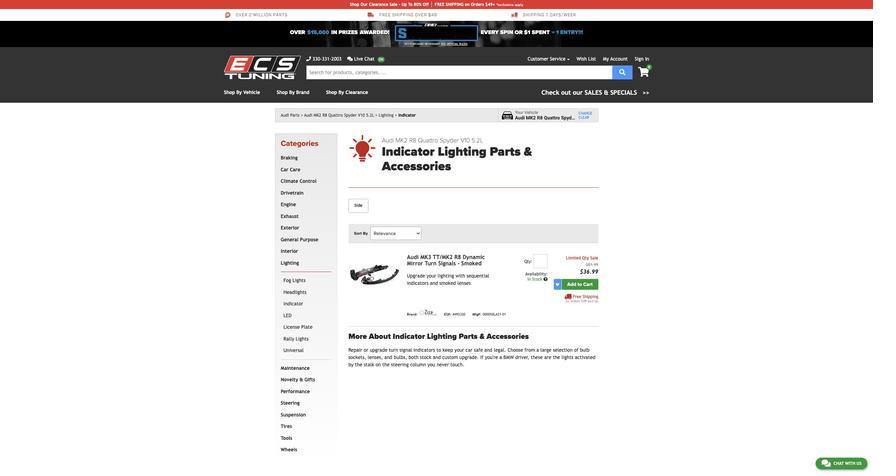 Task type: locate. For each thing, give the bounding box(es) containing it.
signal
[[400, 348, 412, 353]]

1 vertical spatial accessories
[[487, 332, 529, 341]]

330-331-2003 link
[[306, 55, 342, 63]]

customer service button
[[528, 55, 570, 63]]

1 horizontal spatial a
[[537, 348, 539, 353]]

audi for audi mk3 tt/mk2 r8 dynamic mirror turn signals - smoked
[[407, 254, 419, 261]]

1 vertical spatial a
[[500, 355, 502, 361]]

0 vertical spatial vehicle
[[243, 90, 260, 95]]

with up lenses
[[456, 273, 465, 279]]

shipping 7 days/week link
[[511, 12, 576, 18]]

r8
[[323, 113, 327, 118], [537, 115, 543, 121], [409, 137, 416, 144], [454, 254, 461, 261]]

add to wish list image
[[556, 283, 559, 286]]

chat right comments image
[[834, 462, 844, 466]]

0 horizontal spatial chat
[[365, 56, 375, 62]]

category navigation element
[[275, 134, 337, 462]]

brand
[[296, 90, 309, 95]]

and inside upgrade your lighting with sequential indicators and smoked lenses
[[430, 281, 438, 286]]

- left up
[[399, 2, 400, 7]]

v10 for audi mk2 r8 quattro spyder v10 5.2l
[[358, 113, 365, 118]]

1 vertical spatial free
[[573, 295, 581, 299]]

1 horizontal spatial mk2
[[396, 137, 408, 144]]

from
[[525, 348, 535, 353]]

bulbs,
[[394, 355, 407, 361]]

signals
[[438, 260, 456, 267]]

1 horizontal spatial on
[[465, 2, 470, 7]]

1 vertical spatial over
[[290, 29, 305, 36]]

by down ecs tuning image
[[236, 90, 242, 95]]

a up these
[[537, 348, 539, 353]]

r8 inside the your vehicle audi mk2 r8 quattro spyder v10 5.2l
[[537, 115, 543, 121]]

indicator inside audi mk2 r8 quattro spyder v10 5.2l indicator lighting parts & accessories
[[382, 144, 435, 159]]

2 horizontal spatial parts
[[490, 144, 521, 159]]

sale
[[390, 2, 398, 7], [590, 256, 598, 261]]

change
[[579, 111, 593, 115]]

1 horizontal spatial over
[[290, 29, 305, 36]]

tools link
[[279, 433, 330, 445]]

clearance for our
[[369, 2, 388, 7]]

purpose
[[300, 237, 318, 243]]

0 vertical spatial accessories
[[382, 159, 451, 174]]

2 vertical spatial parts
[[459, 332, 478, 341]]

clearance right our at the left
[[369, 2, 388, 7]]

0 horizontal spatial with
[[456, 273, 465, 279]]

search image
[[619, 69, 626, 75]]

upgrade.
[[459, 355, 479, 361]]

sale left up
[[390, 2, 398, 7]]

free ship ping on orders $49+ *exclusions apply
[[435, 2, 523, 7]]

mk3
[[420, 254, 431, 261]]

the down sockets, at bottom left
[[355, 362, 362, 368]]

smoked
[[461, 260, 482, 267]]

5.2l inside audi mk2 r8 quattro spyder v10 5.2l indicator lighting parts & accessories
[[472, 137, 483, 144]]

1 horizontal spatial quattro
[[418, 137, 438, 144]]

1 vertical spatial -
[[458, 260, 460, 267]]

audi inside audi mk2 r8 quattro spyder v10 5.2l indicator lighting parts & accessories
[[382, 137, 394, 144]]

0 vertical spatial -
[[399, 2, 400, 7]]

the right are
[[553, 355, 560, 361]]

in left stock
[[528, 277, 531, 282]]

spyder for audi mk2 r8 quattro spyder v10 5.2l indicator lighting parts & accessories
[[440, 137, 459, 144]]

1 vertical spatial on
[[566, 299, 569, 303]]

performance link
[[279, 386, 330, 398]]

add to cart
[[567, 282, 593, 288]]

universal
[[284, 348, 304, 354]]

0 horizontal spatial accessories
[[382, 159, 451, 174]]

by
[[236, 90, 242, 95], [289, 90, 295, 95], [339, 90, 344, 95], [363, 231, 368, 236]]

0 vertical spatial on
[[465, 2, 470, 7]]

our
[[361, 2, 368, 7]]

1 vertical spatial with
[[845, 462, 856, 466]]

2 horizontal spatial 5.2l
[[587, 115, 596, 121]]

mk2 inside audi mk2 r8 quattro spyder v10 5.2l indicator lighting parts & accessories
[[396, 137, 408, 144]]

clearance up audi mk2 r8 quattro spyder v10 5.2l link
[[346, 90, 368, 95]]

1 horizontal spatial to
[[578, 282, 582, 288]]

0 horizontal spatial vehicle
[[243, 90, 260, 95]]

& inside category navigation element
[[300, 377, 303, 383]]

0 horizontal spatial over
[[236, 13, 248, 18]]

0 vertical spatial indicators
[[407, 281, 429, 286]]

free shipping over $49
[[379, 13, 437, 18]]

1 vertical spatial lighting link
[[279, 258, 330, 269]]

vehicle down ecs tuning image
[[243, 90, 260, 95]]

0 vertical spatial your
[[427, 273, 436, 279]]

free inside "free shipping on orders $49 and up"
[[573, 295, 581, 299]]

shipping
[[523, 13, 545, 18], [583, 295, 598, 299]]

2 horizontal spatial spyder
[[561, 115, 576, 121]]

mk2 for audi mk2 r8 quattro spyder v10 5.2l
[[314, 113, 321, 118]]

over left the $15,000 in the top left of the page
[[290, 29, 305, 36]]

v10 inside audi mk2 r8 quattro spyder v10 5.2l indicator lighting parts & accessories
[[461, 137, 470, 144]]

1 horizontal spatial with
[[845, 462, 856, 466]]

more
[[348, 332, 367, 341]]

apply
[[515, 3, 523, 6]]

$49 right over
[[428, 13, 437, 18]]

change clear
[[579, 111, 593, 120]]

by up audi mk2 r8 quattro spyder v10 5.2l link
[[339, 90, 344, 95]]

audi inside audi mk3 tt/mk2 r8 dynamic mirror turn signals - smoked
[[407, 254, 419, 261]]

and up 'you're'
[[484, 348, 492, 353]]

2 horizontal spatial on
[[566, 299, 569, 303]]

to inside the repair or upgrade turn signal indicators to keep your car safe and legal. choose from a large selection of bulb sockets, lenses, and bulbs, both stock and custom upgrade. if you're a bmw driver, these are the lights activated by the stalk on the steering column you never touch.
[[437, 348, 441, 353]]

spyder for audi mk2 r8 quattro spyder v10 5.2l
[[344, 113, 357, 118]]

2 vertical spatial on
[[376, 362, 381, 368]]

indicators inside upgrade your lighting with sequential indicators and smoked lenses
[[407, 281, 429, 286]]

stock
[[420, 355, 431, 361]]

parts inside audi mk2 r8 quattro spyder v10 5.2l indicator lighting parts & accessories
[[490, 144, 521, 159]]

0 vertical spatial $49
[[428, 13, 437, 18]]

0 horizontal spatial clearance
[[346, 90, 368, 95]]

0 horizontal spatial or
[[364, 348, 368, 353]]

audi for audi mk2 r8 quattro spyder v10 5.2l
[[304, 113, 312, 118]]

the down lenses,
[[382, 362, 390, 368]]

over 2 million parts link
[[224, 12, 288, 18]]

indicators for and
[[407, 281, 429, 286]]

1 horizontal spatial the
[[382, 362, 390, 368]]

0 vertical spatial shipping
[[523, 13, 545, 18]]

over for over 2 million parts
[[236, 13, 248, 18]]

with left 'us'
[[845, 462, 856, 466]]

steering
[[281, 401, 300, 406]]

- inside audi mk3 tt/mk2 r8 dynamic mirror turn signals - smoked
[[458, 260, 460, 267]]

exterior link
[[279, 223, 330, 234]]

indicators inside the repair or upgrade turn signal indicators to keep your car safe and legal. choose from a large selection of bulb sockets, lenses, and bulbs, both stock and custom upgrade. if you're a bmw driver, these are the lights activated by the stalk on the steering column you never touch.
[[414, 348, 435, 353]]

2003
[[331, 56, 342, 62]]

1 horizontal spatial spyder
[[440, 137, 459, 144]]

audi parts
[[281, 113, 300, 118]]

$15,000
[[307, 29, 329, 36]]

1 horizontal spatial -
[[458, 260, 460, 267]]

interior link
[[279, 246, 330, 258]]

331-
[[322, 56, 331, 62]]

1 horizontal spatial in
[[645, 56, 649, 62]]

indicators for to
[[414, 348, 435, 353]]

maintenance
[[281, 366, 310, 371]]

0 vertical spatial with
[[456, 273, 465, 279]]

2 horizontal spatial mk2
[[526, 115, 536, 121]]

to inside add to cart button
[[578, 282, 582, 288]]

to left keep
[[437, 348, 441, 353]]

live
[[354, 56, 363, 62]]

0 vertical spatial to
[[578, 282, 582, 288]]

clearance
[[369, 2, 388, 7], [346, 90, 368, 95]]

0 horizontal spatial spyder
[[344, 113, 357, 118]]

wish list link
[[577, 56, 596, 62]]

wish list
[[577, 56, 596, 62]]

spyder inside audi mk2 r8 quattro spyder v10 5.2l indicator lighting parts & accessories
[[440, 137, 459, 144]]

maintenance link
[[279, 363, 330, 374]]

plate
[[301, 325, 313, 330]]

1 vertical spatial clearance
[[346, 90, 368, 95]]

shopping cart image
[[638, 67, 649, 77]]

1 horizontal spatial v10
[[461, 137, 470, 144]]

0 horizontal spatial sale
[[390, 2, 398, 7]]

1 vertical spatial $49
[[581, 299, 587, 303]]

on down lenses,
[[376, 362, 381, 368]]

quattro for audi mk2 r8 quattro spyder v10 5.2l indicator lighting parts & accessories
[[418, 137, 438, 144]]

necessary.
[[425, 43, 441, 46]]

car care link
[[279, 164, 330, 176]]

vehicle inside the your vehicle audi mk2 r8 quattro spyder v10 5.2l
[[525, 110, 538, 115]]

my account
[[603, 56, 628, 62]]

or inside the repair or upgrade turn signal indicators to keep your car safe and legal. choose from a large selection of bulb sockets, lenses, and bulbs, both stock and custom upgrade. if you're a bmw driver, these are the lights activated by the stalk on the steering column you never touch.
[[364, 348, 368, 353]]

large
[[541, 348, 552, 353]]

chat right live
[[365, 56, 375, 62]]

no purchase necessary. see official rules .
[[405, 43, 468, 46]]

clear
[[579, 115, 589, 120]]

off
[[423, 2, 429, 7]]

shop by clearance
[[326, 90, 368, 95]]

0 vertical spatial chat
[[365, 56, 375, 62]]

1 horizontal spatial clearance
[[369, 2, 388, 7]]

by for clearance
[[339, 90, 344, 95]]

0 vertical spatial over
[[236, 13, 248, 18]]

1 horizontal spatial your
[[455, 348, 464, 353]]

list
[[588, 56, 596, 62]]

your left car
[[455, 348, 464, 353]]

orders
[[570, 299, 580, 303]]

es#4492320 - 000050la21-01 - audi mk3 tt/mk2 r8 dynamic mirror turn signals - smoked  - upgrade your lighting with sequential indicators and smoked lenses - ziza - audi image
[[348, 255, 401, 294]]

lights down license plate link
[[296, 336, 309, 342]]

by left brand
[[289, 90, 295, 95]]

1 horizontal spatial shipping
[[583, 295, 598, 299]]

0 vertical spatial lights
[[293, 278, 306, 284]]

2 horizontal spatial the
[[553, 355, 560, 361]]

and up the you
[[433, 355, 441, 361]]

comments image
[[347, 56, 353, 61]]

$49 right 'orders' at bottom
[[581, 299, 587, 303]]

brand:
[[407, 313, 418, 316]]

indicators up stock
[[414, 348, 435, 353]]

0 horizontal spatial quattro
[[328, 113, 343, 118]]

0 horizontal spatial mk2
[[314, 113, 321, 118]]

over inside over 2 million parts link
[[236, 13, 248, 18]]

see official rules link
[[441, 42, 468, 46]]

question circle image
[[544, 278, 548, 282]]

free down the add to cart
[[573, 295, 581, 299]]

$49 inside "free shipping on orders $49 and up"
[[581, 299, 587, 303]]

novelty & gifts
[[281, 377, 315, 383]]

1 horizontal spatial 5.2l
[[472, 137, 483, 144]]

on left 'orders' at bottom
[[566, 299, 569, 303]]

repair or upgrade turn signal indicators to keep your car safe and legal. choose from a large selection of bulb sockets, lenses, and bulbs, both stock and custom upgrade. if you're a bmw driver, these are the lights activated by the stalk on the steering column you never touch.
[[348, 348, 596, 368]]

over left "2"
[[236, 13, 248, 18]]

5.2l
[[366, 113, 374, 118], [587, 115, 596, 121], [472, 137, 483, 144]]

0 vertical spatial in
[[645, 56, 649, 62]]

0 horizontal spatial a
[[500, 355, 502, 361]]

bulb
[[580, 348, 590, 353]]

r8 inside audi mk2 r8 quattro spyder v10 5.2l indicator lighting parts & accessories
[[409, 137, 416, 144]]

exhaust link
[[279, 211, 330, 223]]

vehicle right your at the right top
[[525, 110, 538, 115]]

with
[[456, 273, 465, 279], [845, 462, 856, 466]]

- right signals
[[458, 260, 460, 267]]

tires
[[281, 424, 292, 430]]

000050la21-
[[483, 313, 503, 316]]

sale inside the limited qty sale $81.99 $36.99
[[590, 256, 598, 261]]

your down turn at bottom
[[427, 273, 436, 279]]

your vehicle audi mk2 r8 quattro spyder v10 5.2l
[[515, 110, 596, 121]]

0 horizontal spatial your
[[427, 273, 436, 279]]

0 horizontal spatial v10
[[358, 113, 365, 118]]

indicators down upgrade
[[407, 281, 429, 286]]

0 horizontal spatial to
[[437, 348, 441, 353]]

None number field
[[534, 255, 548, 268]]

shipping left 7
[[523, 13, 545, 18]]

free
[[435, 2, 445, 7]]

climate control link
[[279, 176, 330, 187]]

1 horizontal spatial free
[[573, 295, 581, 299]]

lights right fog
[[293, 278, 306, 284]]

0 horizontal spatial $49
[[428, 13, 437, 18]]

1 vertical spatial lights
[[296, 336, 309, 342]]

1 vertical spatial vehicle
[[525, 110, 538, 115]]

indicator inside lighting subcategories element
[[284, 301, 303, 307]]

shipping down cart at right
[[583, 295, 598, 299]]

lenses
[[457, 281, 471, 286]]

2 horizontal spatial quattro
[[544, 115, 560, 121]]

to right add
[[578, 282, 582, 288]]

vehicle
[[243, 90, 260, 95], [525, 110, 538, 115]]

lights
[[293, 278, 306, 284], [296, 336, 309, 342]]

and left smoked
[[430, 281, 438, 286]]

shop by brand
[[277, 90, 309, 95]]

0 vertical spatial clearance
[[369, 2, 388, 7]]

5.2l for audi mk2 r8 quattro spyder v10 5.2l indicator lighting parts & accessories
[[472, 137, 483, 144]]

0 horizontal spatial on
[[376, 362, 381, 368]]

1 horizontal spatial $49
[[581, 299, 587, 303]]

0 vertical spatial free
[[379, 13, 391, 18]]

& inside "link"
[[604, 89, 609, 96]]

1 horizontal spatial or
[[515, 29, 523, 36]]

engine
[[281, 202, 296, 208]]

1 horizontal spatial vehicle
[[525, 110, 538, 115]]

audi mk2 r8 quattro spyder v10 5.2l link
[[304, 113, 378, 118]]

universal link
[[282, 345, 330, 357]]

v10 for audi mk2 r8 quattro spyder v10 5.2l indicator lighting parts & accessories
[[461, 137, 470, 144]]

on inside "free shipping on orders $49 and up"
[[566, 299, 569, 303]]

climate
[[281, 179, 298, 184]]

by for vehicle
[[236, 90, 242, 95]]

1 vertical spatial indicators
[[414, 348, 435, 353]]

both
[[409, 355, 419, 361]]

mfg#: 000050la21-01
[[472, 313, 506, 316]]

1 vertical spatial or
[[364, 348, 368, 353]]

shop for shop our clearance sale - up to 80% off
[[350, 2, 359, 7]]

if
[[480, 355, 484, 361]]

1 vertical spatial parts
[[490, 144, 521, 159]]

a down the legal.
[[500, 355, 502, 361]]

more about indicator lighting parts & accessories
[[348, 332, 529, 341]]

0 vertical spatial or
[[515, 29, 523, 36]]

audi for audi mk2 r8 quattro spyder v10 5.2l indicator lighting parts & accessories
[[382, 137, 394, 144]]

sale up $81.99
[[590, 256, 598, 261]]

1 vertical spatial shipping
[[583, 295, 598, 299]]

smoked
[[440, 281, 456, 286]]

1 vertical spatial to
[[437, 348, 441, 353]]

1 vertical spatial sale
[[590, 256, 598, 261]]

0 horizontal spatial in
[[528, 277, 531, 282]]

you're
[[485, 355, 498, 361]]

and left up
[[588, 299, 593, 303]]

on right ping on the top of the page
[[465, 2, 470, 7]]

or left $1
[[515, 29, 523, 36]]

1 horizontal spatial lighting link
[[379, 113, 397, 118]]

1 vertical spatial your
[[455, 348, 464, 353]]

shop for shop by vehicle
[[224, 90, 235, 95]]

& inside audi mk2 r8 quattro spyder v10 5.2l indicator lighting parts & accessories
[[524, 144, 532, 159]]

*exclusions apply link
[[497, 2, 523, 7]]

lighting inside category navigation element
[[281, 260, 299, 266]]

quattro inside audi mk2 r8 quattro spyder v10 5.2l indicator lighting parts & accessories
[[418, 137, 438, 144]]

0 vertical spatial a
[[537, 348, 539, 353]]

in right sign on the top of page
[[645, 56, 649, 62]]

free down shop our clearance sale - up to 80% off
[[379, 13, 391, 18]]

2 horizontal spatial v10
[[577, 115, 586, 121]]

or right repair
[[364, 348, 368, 353]]

0 horizontal spatial 5.2l
[[366, 113, 374, 118]]

0 horizontal spatial parts
[[290, 113, 300, 118]]

1 vertical spatial chat
[[834, 462, 844, 466]]



Task type: describe. For each thing, give the bounding box(es) containing it.
sockets,
[[348, 355, 366, 361]]

shipping
[[392, 13, 414, 18]]

driver,
[[515, 355, 530, 361]]

novelty
[[281, 377, 298, 383]]

customer service
[[528, 56, 566, 62]]

ziza - corporate logo image
[[419, 310, 437, 316]]

0 vertical spatial parts
[[290, 113, 300, 118]]

cart
[[583, 282, 593, 288]]

car
[[281, 167, 288, 172]]

330-
[[313, 56, 322, 62]]

by right sort
[[363, 231, 368, 236]]

fog lights
[[284, 278, 306, 284]]

your inside upgrade your lighting with sequential indicators and smoked lenses
[[427, 273, 436, 279]]

your inside the repair or upgrade turn signal indicators to keep your car safe and legal. choose from a large selection of bulb sockets, lenses, and bulbs, both stock and custom upgrade. if you're a bmw driver, these are the lights activated by the stalk on the steering column you never touch.
[[455, 348, 464, 353]]

0 horizontal spatial -
[[399, 2, 400, 7]]

0 horizontal spatial the
[[355, 362, 362, 368]]

shop for shop by clearance
[[326, 90, 337, 95]]

upgrade your lighting with sequential indicators and smoked lenses
[[407, 273, 489, 286]]

led link
[[282, 310, 330, 322]]

customer
[[528, 56, 549, 62]]

lighting subcategories element
[[281, 272, 331, 360]]

steering
[[391, 362, 409, 368]]

1 horizontal spatial parts
[[459, 332, 478, 341]]

1 vertical spatial in
[[528, 277, 531, 282]]

0 horizontal spatial shipping
[[523, 13, 545, 18]]

5.2l inside the your vehicle audi mk2 r8 quattro spyder v10 5.2l
[[587, 115, 596, 121]]

shipping 7 days/week
[[523, 13, 576, 18]]

01
[[503, 313, 506, 316]]

audi mk2 r8 quattro spyder v10 5.2l indicator lighting parts & accessories
[[382, 137, 532, 174]]

rally lights
[[284, 336, 309, 342]]

over for over $15,000 in prizes
[[290, 29, 305, 36]]

and down turn
[[384, 355, 392, 361]]

sign
[[635, 56, 644, 62]]

quattro for audi mk2 r8 quattro spyder v10 5.2l
[[328, 113, 343, 118]]

shop for shop by brand
[[277, 90, 288, 95]]

*exclusions
[[497, 3, 514, 6]]

categories
[[281, 139, 319, 148]]

car
[[466, 348, 473, 353]]

.
[[468, 43, 468, 46]]

these
[[531, 355, 543, 361]]

sign in
[[635, 56, 649, 62]]

tools
[[281, 436, 292, 441]]

mirror
[[407, 260, 423, 267]]

gifts
[[305, 377, 315, 383]]

sales & specials link
[[542, 88, 649, 97]]

availability:
[[525, 272, 548, 277]]

sign in link
[[635, 56, 649, 62]]

license
[[284, 325, 300, 330]]

dynamic
[[463, 254, 485, 261]]

mk2 inside the your vehicle audi mk2 r8 quattro spyder v10 5.2l
[[526, 115, 536, 121]]

7
[[546, 13, 549, 18]]

r8 inside audi mk3 tt/mk2 r8 dynamic mirror turn signals - smoked
[[454, 254, 461, 261]]

of
[[574, 348, 579, 353]]

v10 inside the your vehicle audi mk2 r8 quattro spyder v10 5.2l
[[577, 115, 586, 121]]

shop our clearance sale - up to 80% off link
[[350, 1, 432, 8]]

es#:
[[444, 313, 451, 316]]

change link
[[579, 111, 593, 115]]

side
[[354, 203, 363, 208]]

80%
[[414, 2, 422, 7]]

million
[[253, 13, 272, 18]]

lights for fog lights
[[293, 278, 306, 284]]

service
[[550, 56, 566, 62]]

every
[[481, 29, 499, 36]]

legal.
[[494, 348, 506, 353]]

shipping inside "free shipping on orders $49 and up"
[[583, 295, 598, 299]]

never
[[437, 362, 449, 368]]

limited
[[566, 256, 581, 261]]

up
[[595, 299, 598, 303]]

see
[[441, 43, 446, 46]]

live chat link
[[347, 55, 385, 63]]

mk2 for audi mk2 r8 quattro spyder v10 5.2l indicator lighting parts & accessories
[[396, 137, 408, 144]]

audi inside the your vehicle audi mk2 r8 quattro spyder v10 5.2l
[[515, 115, 525, 121]]

free shipping on orders $49 and up
[[566, 295, 598, 303]]

mfg#:
[[472, 313, 481, 316]]

comments image
[[822, 459, 831, 468]]

general purpose
[[281, 237, 318, 243]]

ship
[[446, 2, 454, 7]]

1
[[556, 29, 559, 36]]

Search text field
[[306, 66, 612, 79]]

choose
[[508, 348, 523, 353]]

1 horizontal spatial accessories
[[487, 332, 529, 341]]

sales
[[585, 89, 602, 96]]

5.2l for audi mk2 r8 quattro spyder v10 5.2l
[[366, 113, 374, 118]]

sequential
[[467, 273, 489, 279]]

audi parts link
[[281, 113, 303, 118]]

drivetrain link
[[279, 187, 330, 199]]

0 horizontal spatial lighting link
[[279, 258, 330, 269]]

rules
[[459, 43, 468, 46]]

led
[[284, 313, 292, 319]]

lights for rally lights
[[296, 336, 309, 342]]

0 vertical spatial lighting link
[[379, 113, 397, 118]]

audi mk2 r8 quattro spyder v10 5.2l
[[304, 113, 374, 118]]

keep
[[443, 348, 453, 353]]

general purpose link
[[279, 234, 330, 246]]

suspension link
[[279, 410, 330, 421]]

on inside the repair or upgrade turn signal indicators to keep your car safe and legal. choose from a large selection of bulb sockets, lenses, and bulbs, both stock and custom upgrade. if you're a bmw driver, these are the lights activated by the stalk on the steering column you never touch.
[[376, 362, 381, 368]]

selection
[[553, 348, 573, 353]]

car care
[[281, 167, 300, 172]]

0 vertical spatial sale
[[390, 2, 398, 7]]

with inside upgrade your lighting with sequential indicators and smoked lenses
[[456, 273, 465, 279]]

my account link
[[603, 56, 628, 62]]

phone image
[[306, 56, 311, 61]]

repair
[[348, 348, 362, 353]]

touch.
[[451, 362, 465, 368]]

lenses,
[[368, 355, 383, 361]]

tires link
[[279, 421, 330, 433]]

lighting inside audi mk2 r8 quattro spyder v10 5.2l indicator lighting parts & accessories
[[438, 144, 487, 159]]

spyder inside the your vehicle audi mk2 r8 quattro spyder v10 5.2l
[[561, 115, 576, 121]]

in stock
[[528, 277, 544, 282]]

stalk
[[364, 362, 374, 368]]

us
[[857, 462, 862, 466]]

specials
[[610, 89, 637, 96]]

by for brand
[[289, 90, 295, 95]]

live chat
[[354, 56, 375, 62]]

over
[[415, 13, 427, 18]]

turn
[[389, 348, 398, 353]]

sort
[[354, 231, 362, 236]]

clear link
[[579, 115, 593, 120]]

ecs tuning image
[[224, 56, 301, 79]]

safe
[[474, 348, 483, 353]]

shop our clearance sale - up to 80% off
[[350, 2, 429, 7]]

bmw
[[504, 355, 514, 361]]

over 2 million parts
[[236, 13, 288, 18]]

clearance for by
[[346, 90, 368, 95]]

ecs tuning 'spin to win' contest logo image
[[395, 24, 478, 41]]

and inside "free shipping on orders $49 and up"
[[588, 299, 593, 303]]

free for shipping
[[573, 295, 581, 299]]

accessories inside audi mk2 r8 quattro spyder v10 5.2l indicator lighting parts & accessories
[[382, 159, 451, 174]]

audi for audi parts
[[281, 113, 289, 118]]

quattro inside the your vehicle audi mk2 r8 quattro spyder v10 5.2l
[[544, 115, 560, 121]]

1 horizontal spatial chat
[[834, 462, 844, 466]]

free for shipping
[[379, 13, 391, 18]]

you
[[428, 362, 435, 368]]



Task type: vqa. For each thing, say whether or not it's contained in the screenshot.
Climate Control Link
yes



